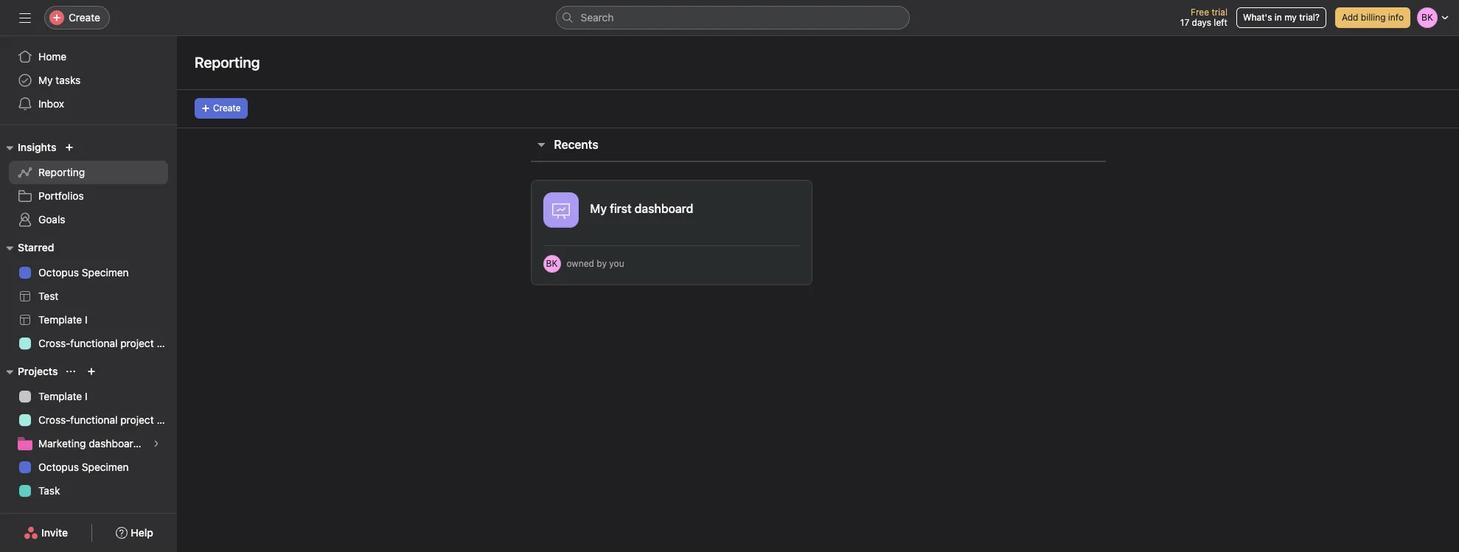 Task type: describe. For each thing, give the bounding box(es) containing it.
my
[[1285, 12, 1297, 23]]

project inside starred 'element'
[[120, 337, 154, 350]]

i inside starred 'element'
[[85, 313, 88, 326]]

add billing info
[[1342, 12, 1404, 23]]

marketing
[[38, 437, 86, 450]]

create inside popup button
[[69, 11, 100, 24]]

cross-functional project plan link inside projects element
[[9, 409, 177, 432]]

starred element
[[0, 235, 177, 358]]

insights button
[[0, 139, 56, 156]]

invite
[[41, 527, 68, 539]]

1 horizontal spatial reporting
[[195, 54, 260, 71]]

2 octopus specimen link from the top
[[9, 456, 168, 479]]

owned by you
[[567, 258, 624, 269]]

what's in my trial?
[[1244, 12, 1320, 23]]

17
[[1181, 17, 1190, 28]]

left
[[1214, 17, 1228, 28]]

add
[[1342, 12, 1359, 23]]

show options, current sort, top image
[[67, 367, 76, 376]]

plan inside starred 'element'
[[157, 337, 177, 350]]

goals
[[38, 213, 65, 226]]

i inside projects element
[[85, 390, 88, 403]]

create button
[[195, 98, 248, 119]]

1 template i link from the top
[[9, 308, 168, 332]]

add billing info button
[[1336, 7, 1411, 28]]

template inside starred 'element'
[[38, 313, 82, 326]]

help button
[[106, 520, 163, 547]]

insights
[[18, 141, 56, 153]]

owned
[[567, 258, 594, 269]]

specimen inside starred 'element'
[[82, 266, 129, 279]]

projects
[[18, 365, 58, 378]]

in
[[1275, 12, 1282, 23]]

template inside projects element
[[38, 390, 82, 403]]

billing
[[1361, 12, 1386, 23]]

task link
[[9, 479, 168, 503]]

starred button
[[0, 239, 54, 257]]

2 template i link from the top
[[9, 385, 168, 409]]

info
[[1389, 12, 1404, 23]]

projects element
[[0, 358, 177, 506]]

marketing dashboards link
[[9, 432, 168, 456]]

my for my first dashboard
[[590, 202, 607, 215]]

cross-functional project plan for first cross-functional project plan link from the top
[[38, 337, 177, 350]]

test
[[38, 290, 58, 302]]

home
[[38, 50, 67, 63]]

team
[[18, 513, 44, 525]]

2 project from the top
[[120, 414, 154, 426]]

you
[[609, 258, 624, 269]]

my tasks
[[38, 74, 81, 86]]

dashboards
[[89, 437, 145, 450]]

functional inside starred 'element'
[[70, 337, 118, 350]]

octopus specimen inside starred 'element'
[[38, 266, 129, 279]]

days
[[1192, 17, 1212, 28]]

free
[[1191, 7, 1210, 18]]

team button
[[0, 510, 44, 528]]

goals link
[[9, 208, 168, 232]]

reporting link
[[9, 161, 168, 184]]

1 cross-functional project plan link from the top
[[9, 332, 177, 356]]

what's
[[1244, 12, 1273, 23]]

new image
[[65, 143, 74, 152]]

marketing dashboards
[[38, 437, 145, 450]]



Task type: locate. For each thing, give the bounding box(es) containing it.
reporting inside insights element
[[38, 166, 85, 178]]

1 vertical spatial my
[[590, 202, 607, 215]]

octopus specimen link
[[9, 261, 168, 285], [9, 456, 168, 479]]

create inside dropdown button
[[213, 103, 241, 114]]

octopus
[[38, 266, 79, 279], [38, 461, 79, 474]]

my inside global element
[[38, 74, 53, 86]]

cross-functional project plan inside starred 'element'
[[38, 337, 177, 350]]

plan
[[157, 337, 177, 350], [157, 414, 177, 426]]

project down test link
[[120, 337, 154, 350]]

1 project from the top
[[120, 337, 154, 350]]

0 vertical spatial plan
[[157, 337, 177, 350]]

my tasks link
[[9, 69, 168, 92]]

0 vertical spatial template i link
[[9, 308, 168, 332]]

1 specimen from the top
[[82, 266, 129, 279]]

0 vertical spatial template i
[[38, 313, 88, 326]]

1 vertical spatial project
[[120, 414, 154, 426]]

octopus specimen link inside starred 'element'
[[9, 261, 168, 285]]

1 vertical spatial octopus specimen link
[[9, 456, 168, 479]]

portfolios
[[38, 190, 84, 202]]

by
[[597, 258, 607, 269]]

2 octopus from the top
[[38, 461, 79, 474]]

template i link down test
[[9, 308, 168, 332]]

0 horizontal spatial create
[[69, 11, 100, 24]]

trial
[[1212, 7, 1228, 18]]

2 cross-functional project plan link from the top
[[9, 409, 177, 432]]

2 template i from the top
[[38, 390, 88, 403]]

search button
[[556, 6, 910, 30]]

1 vertical spatial octopus
[[38, 461, 79, 474]]

0 vertical spatial project
[[120, 337, 154, 350]]

create
[[69, 11, 100, 24], [213, 103, 241, 114]]

2 cross- from the top
[[38, 414, 70, 426]]

my for my tasks
[[38, 74, 53, 86]]

octopus specimen up test link
[[38, 266, 129, 279]]

1 vertical spatial template
[[38, 390, 82, 403]]

0 vertical spatial octopus specimen
[[38, 266, 129, 279]]

specimen down dashboards
[[82, 461, 129, 474]]

1 functional from the top
[[70, 337, 118, 350]]

invite button
[[14, 520, 78, 547]]

2 octopus specimen from the top
[[38, 461, 129, 474]]

octopus specimen link up test
[[9, 261, 168, 285]]

0 vertical spatial cross-
[[38, 337, 70, 350]]

1 horizontal spatial my
[[590, 202, 607, 215]]

cross- inside starred 'element'
[[38, 337, 70, 350]]

create button
[[44, 6, 110, 30]]

functional inside projects element
[[70, 414, 118, 426]]

template i link down new project or portfolio image
[[9, 385, 168, 409]]

i
[[85, 313, 88, 326], [85, 390, 88, 403]]

octopus specimen link down marketing dashboards
[[9, 456, 168, 479]]

portfolios link
[[9, 184, 168, 208]]

starred
[[18, 241, 54, 254]]

report image
[[552, 201, 570, 219]]

template down the show options, current sort, top image
[[38, 390, 82, 403]]

cross-functional project plan link up marketing dashboards
[[9, 409, 177, 432]]

1 cross- from the top
[[38, 337, 70, 350]]

template i inside starred 'element'
[[38, 313, 88, 326]]

0 vertical spatial my
[[38, 74, 53, 86]]

see details, marketing dashboards image
[[152, 440, 161, 448]]

tasks
[[56, 74, 81, 86]]

template i inside projects element
[[38, 390, 88, 403]]

specimen up test link
[[82, 266, 129, 279]]

template down test
[[38, 313, 82, 326]]

1 octopus specimen from the top
[[38, 266, 129, 279]]

new project or portfolio image
[[87, 367, 96, 376]]

1 vertical spatial functional
[[70, 414, 118, 426]]

0 vertical spatial functional
[[70, 337, 118, 350]]

cross- up marketing
[[38, 414, 70, 426]]

my
[[38, 74, 53, 86], [590, 202, 607, 215]]

cross-functional project plan
[[38, 337, 177, 350], [38, 414, 177, 426]]

octopus specimen down "marketing dashboards" 'link'
[[38, 461, 129, 474]]

2 specimen from the top
[[82, 461, 129, 474]]

search list box
[[556, 6, 910, 30]]

plan inside projects element
[[157, 414, 177, 426]]

octopus specimen
[[38, 266, 129, 279], [38, 461, 129, 474]]

home link
[[9, 45, 168, 69]]

2 cross-functional project plan from the top
[[38, 414, 177, 426]]

2 i from the top
[[85, 390, 88, 403]]

project up see details, marketing dashboards 'image'
[[120, 414, 154, 426]]

insights element
[[0, 134, 177, 235]]

what's in my trial? button
[[1237, 7, 1327, 28]]

search
[[581, 11, 614, 24]]

1 octopus from the top
[[38, 266, 79, 279]]

project
[[120, 337, 154, 350], [120, 414, 154, 426]]

template
[[38, 313, 82, 326], [38, 390, 82, 403]]

0 vertical spatial reporting
[[195, 54, 260, 71]]

free trial 17 days left
[[1181, 7, 1228, 28]]

1 template i from the top
[[38, 313, 88, 326]]

1 vertical spatial reporting
[[38, 166, 85, 178]]

trial?
[[1300, 12, 1320, 23]]

i down test link
[[85, 313, 88, 326]]

cross-functional project plan for cross-functional project plan link inside projects element
[[38, 414, 177, 426]]

2 template from the top
[[38, 390, 82, 403]]

1 horizontal spatial create
[[213, 103, 241, 114]]

reporting up create dropdown button on the top left of page
[[195, 54, 260, 71]]

1 vertical spatial create
[[213, 103, 241, 114]]

1 vertical spatial specimen
[[82, 461, 129, 474]]

0 vertical spatial create
[[69, 11, 100, 24]]

0 horizontal spatial my
[[38, 74, 53, 86]]

my right report icon on the top of page
[[590, 202, 607, 215]]

octopus inside projects element
[[38, 461, 79, 474]]

cross-functional project plan up new project or portfolio image
[[38, 337, 177, 350]]

first dashboard
[[610, 202, 694, 215]]

template i link
[[9, 308, 168, 332], [9, 385, 168, 409]]

0 vertical spatial template
[[38, 313, 82, 326]]

2 plan from the top
[[157, 414, 177, 426]]

1 vertical spatial cross-functional project plan link
[[9, 409, 177, 432]]

my left tasks
[[38, 74, 53, 86]]

0 horizontal spatial reporting
[[38, 166, 85, 178]]

0 vertical spatial cross-functional project plan link
[[9, 332, 177, 356]]

task
[[38, 485, 60, 497]]

global element
[[0, 36, 177, 125]]

recents
[[554, 138, 599, 151]]

projects button
[[0, 363, 58, 381]]

template i down the show options, current sort, top image
[[38, 390, 88, 403]]

functional
[[70, 337, 118, 350], [70, 414, 118, 426]]

cross-functional project plan inside projects element
[[38, 414, 177, 426]]

my first dashboard
[[590, 202, 694, 215]]

specimen inside projects element
[[82, 461, 129, 474]]

hide sidebar image
[[19, 12, 31, 24]]

0 vertical spatial i
[[85, 313, 88, 326]]

cross- up projects on the bottom of page
[[38, 337, 70, 350]]

0 vertical spatial cross-functional project plan
[[38, 337, 177, 350]]

template i
[[38, 313, 88, 326], [38, 390, 88, 403]]

template i down test
[[38, 313, 88, 326]]

cross-functional project plan up dashboards
[[38, 414, 177, 426]]

octopus inside starred 'element'
[[38, 266, 79, 279]]

1 cross-functional project plan from the top
[[38, 337, 177, 350]]

0 vertical spatial octopus specimen link
[[9, 261, 168, 285]]

1 vertical spatial plan
[[157, 414, 177, 426]]

0 vertical spatial specimen
[[82, 266, 129, 279]]

2 functional from the top
[[70, 414, 118, 426]]

octopus up test
[[38, 266, 79, 279]]

cross-functional project plan link
[[9, 332, 177, 356], [9, 409, 177, 432]]

octopus down marketing
[[38, 461, 79, 474]]

i down new project or portfolio image
[[85, 390, 88, 403]]

1 vertical spatial cross-
[[38, 414, 70, 426]]

functional up new project or portfolio image
[[70, 337, 118, 350]]

1 vertical spatial octopus specimen
[[38, 461, 129, 474]]

1 template from the top
[[38, 313, 82, 326]]

test link
[[9, 285, 168, 308]]

1 vertical spatial template i link
[[9, 385, 168, 409]]

cross-functional project plan link up new project or portfolio image
[[9, 332, 177, 356]]

0 vertical spatial octopus
[[38, 266, 79, 279]]

octopus specimen inside projects element
[[38, 461, 129, 474]]

inbox link
[[9, 92, 168, 116]]

inbox
[[38, 97, 64, 110]]

bk
[[546, 258, 558, 269]]

1 vertical spatial i
[[85, 390, 88, 403]]

1 plan from the top
[[157, 337, 177, 350]]

specimen
[[82, 266, 129, 279], [82, 461, 129, 474]]

reporting up portfolios at the top
[[38, 166, 85, 178]]

cross- inside projects element
[[38, 414, 70, 426]]

reporting
[[195, 54, 260, 71], [38, 166, 85, 178]]

cross-
[[38, 337, 70, 350], [38, 414, 70, 426]]

help
[[131, 527, 153, 539]]

1 octopus specimen link from the top
[[9, 261, 168, 285]]

1 vertical spatial template i
[[38, 390, 88, 403]]

functional up marketing dashboards
[[70, 414, 118, 426]]

1 vertical spatial cross-functional project plan
[[38, 414, 177, 426]]

1 i from the top
[[85, 313, 88, 326]]

collapse task list for the section recents image
[[535, 139, 547, 150]]



Task type: vqa. For each thing, say whether or not it's contained in the screenshot.
"Inbox" link
yes



